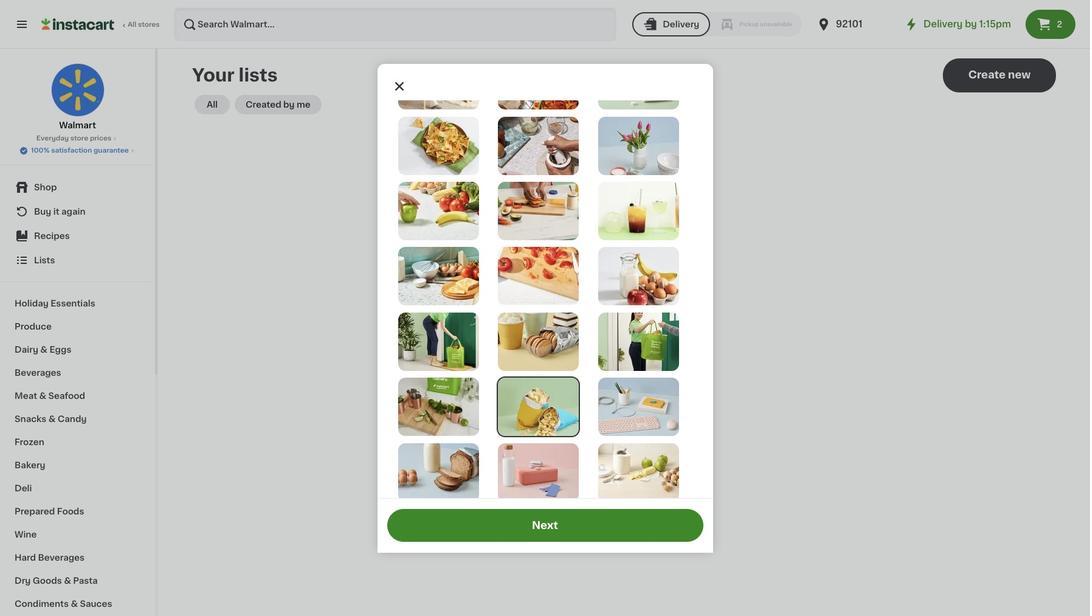 Task type: locate. For each thing, give the bounding box(es) containing it.
your
[[192, 66, 235, 84]]

delivery inside button
[[663, 20, 700, 29]]

all
[[128, 21, 136, 28], [207, 100, 218, 109]]

beverages inside "link"
[[15, 369, 61, 377]]

1 horizontal spatial all
[[207, 100, 218, 109]]

essentials
[[51, 299, 95, 308]]

all left the stores
[[128, 21, 136, 28]]

0 horizontal spatial lists
[[34, 256, 55, 265]]

1 horizontal spatial create
[[969, 70, 1006, 80]]

condiments & sauces
[[15, 600, 112, 608]]

1 horizontal spatial delivery
[[924, 19, 963, 29]]

& left candy
[[48, 415, 56, 423]]

will
[[621, 266, 634, 274]]

deli
[[15, 484, 32, 493]]

1 horizontal spatial by
[[966, 19, 978, 29]]

lists for your
[[239, 66, 278, 84]]

lists left you
[[550, 266, 571, 274]]

1 vertical spatial beverages
[[38, 554, 85, 562]]

all stores link
[[41, 7, 161, 41]]

new
[[1009, 70, 1031, 80]]

2
[[1058, 20, 1063, 29]]

0 horizontal spatial delivery
[[663, 20, 700, 29]]

it
[[53, 207, 59, 216]]

lists inside no lists yet lists you create will be saved here.
[[612, 252, 634, 262]]

meat & seafood
[[15, 392, 85, 400]]

all down the your
[[207, 100, 218, 109]]

snacks & candy link
[[7, 408, 148, 431]]

create inside button
[[969, 70, 1006, 80]]

dry
[[15, 577, 31, 585]]

beverages
[[15, 369, 61, 377], [38, 554, 85, 562]]

by
[[966, 19, 978, 29], [284, 100, 295, 109]]

a woman handing over a grocery bag to a customer through their front door. image
[[599, 313, 679, 371]]

by for created
[[284, 100, 295, 109]]

lists inside no lists yet lists you create will be saved here.
[[550, 266, 571, 274]]

0 vertical spatial lists
[[34, 256, 55, 265]]

guarantee
[[94, 147, 129, 154]]

condiments & sauces link
[[7, 593, 148, 616]]

again
[[61, 207, 86, 216]]

by inside button
[[284, 100, 295, 109]]

created by me button
[[235, 95, 322, 114]]

sauces
[[80, 600, 112, 608]]

& inside "link"
[[64, 577, 71, 585]]

all for all stores
[[128, 21, 136, 28]]

meat
[[15, 392, 37, 400]]

0 vertical spatial create
[[969, 70, 1006, 80]]

1:15pm
[[980, 19, 1012, 29]]

a bulb of garlic, a bowl of salt, a bowl of pepper, a bowl of cut celery. image
[[398, 509, 479, 567]]

by for delivery
[[966, 19, 978, 29]]

0 horizontal spatial all
[[128, 21, 136, 28]]

& right the meat
[[39, 392, 46, 400]]

walmart logo image
[[51, 63, 104, 117]]

delivery for delivery
[[663, 20, 700, 29]]

beverages up dry goods & pasta
[[38, 554, 85, 562]]

delivery
[[924, 19, 963, 29], [663, 20, 700, 29]]

lists up created
[[239, 66, 278, 84]]

100% satisfaction guarantee
[[31, 147, 129, 154]]

lists
[[239, 66, 278, 84], [612, 252, 634, 262]]

beverages down dairy & eggs
[[15, 369, 61, 377]]

1 vertical spatial lists
[[550, 266, 571, 274]]

holiday
[[15, 299, 49, 308]]

everyday store prices link
[[36, 134, 119, 144]]

your lists
[[192, 66, 278, 84]]

lists up "will"
[[612, 252, 634, 262]]

buy it again link
[[7, 200, 148, 224]]

1 vertical spatial all
[[207, 100, 218, 109]]

created
[[246, 100, 281, 109]]

buy it again
[[34, 207, 86, 216]]

list
[[640, 293, 656, 302]]

dry goods & pasta link
[[7, 569, 148, 593]]

& left pasta
[[64, 577, 71, 585]]

shop
[[34, 183, 57, 192]]

a person touching an apple, a banana, a bunch of tomatoes, and an assortment of other vegetables on a counter. image
[[398, 182, 479, 240]]

everyday store prices
[[36, 135, 111, 142]]

all for all
[[207, 100, 218, 109]]

& left the sauces
[[71, 600, 78, 608]]

2 button
[[1026, 10, 1076, 39]]

None search field
[[174, 7, 617, 41]]

0 vertical spatial by
[[966, 19, 978, 29]]

1 horizontal spatial lists
[[550, 266, 571, 274]]

frozen
[[15, 438, 44, 447]]

a bar of chocolate cut in half, a yellow pint of white ice cream, a green pint of white ice cream, an open pack of cookies, and a stack of ice cream sandwiches. image
[[498, 313, 579, 371]]

&
[[40, 346, 47, 354], [39, 392, 46, 400], [48, 415, 56, 423], [64, 577, 71, 585], [71, 600, 78, 608]]

100%
[[31, 147, 50, 154]]

create left a
[[593, 293, 629, 302]]

1 horizontal spatial lists
[[612, 252, 634, 262]]

produce link
[[7, 315, 148, 338]]

& for dairy
[[40, 346, 47, 354]]

a
[[631, 293, 638, 302]]

all button
[[195, 95, 230, 114]]

instacart logo image
[[41, 17, 114, 32]]

goods
[[33, 577, 62, 585]]

frozen link
[[7, 431, 148, 454]]

create
[[591, 266, 618, 274]]

store
[[70, 135, 88, 142]]

eggs
[[50, 346, 71, 354]]

by left 1:15pm
[[966, 19, 978, 29]]

0 horizontal spatial create
[[593, 293, 629, 302]]

0 vertical spatial all
[[128, 21, 136, 28]]

a person with white painted nails grinding some spices with a mortar and pestle. image
[[498, 117, 579, 175]]

a table with people sitting around it with nachos and cheese, guacamole, and mixed chips. image
[[498, 509, 579, 567]]

an shopper setting a bag of groceries down at someone's door. image
[[398, 313, 479, 371]]

prices
[[90, 135, 111, 142]]

lists link
[[7, 248, 148, 273]]

create left new
[[969, 70, 1006, 80]]

0 vertical spatial lists
[[239, 66, 278, 84]]

lists down recipes
[[34, 256, 55, 265]]

0 horizontal spatial lists
[[239, 66, 278, 84]]

1 vertical spatial create
[[593, 293, 629, 302]]

a jar of flour, a stick of sliced butter, 3 granny smith apples, a carton of 7 eggs. image
[[599, 443, 679, 502]]

92101
[[837, 19, 863, 29]]

recipes
[[34, 232, 70, 240]]

0 vertical spatial beverages
[[15, 369, 61, 377]]

lists
[[34, 256, 55, 265], [550, 266, 571, 274]]

create
[[969, 70, 1006, 80], [593, 293, 629, 302]]

prepared
[[15, 507, 55, 516]]

created by me
[[246, 100, 311, 109]]

all inside button
[[207, 100, 218, 109]]

bowl of nachos covered in cheese. image
[[398, 117, 479, 175]]

by left "me"
[[284, 100, 295, 109]]

1 vertical spatial lists
[[612, 252, 634, 262]]

0 horizontal spatial by
[[284, 100, 295, 109]]

delivery by 1:15pm
[[924, 19, 1012, 29]]

1 vertical spatial by
[[284, 100, 295, 109]]

& left eggs
[[40, 346, 47, 354]]

everyday
[[36, 135, 69, 142]]



Task type: vqa. For each thing, say whether or not it's contained in the screenshot.
the left '84 CT • 2 OPTIONS'
no



Task type: describe. For each thing, give the bounding box(es) containing it.
create for create new
[[969, 70, 1006, 80]]

candy
[[58, 415, 87, 423]]

be
[[636, 266, 648, 274]]

a table wtih assorted snacks and drinks. image
[[599, 509, 679, 567]]

deli link
[[7, 477, 148, 500]]

shop link
[[7, 175, 148, 200]]

wine link
[[7, 523, 148, 546]]

a small white vase of pink tulips, a stack of 3 white bowls, and a rolled napkin. image
[[599, 117, 679, 175]]

beverages link
[[7, 361, 148, 384]]

prepared foods link
[[7, 500, 148, 523]]

recipes link
[[7, 224, 148, 248]]

a water bottle, yoga block, stretch band, and ear buds. image
[[498, 443, 579, 502]]

list_add_items dialog
[[377, 51, 713, 569]]

hard
[[15, 554, 36, 562]]

walmart
[[59, 121, 96, 130]]

produce
[[15, 322, 52, 331]]

snacks
[[15, 415, 46, 423]]

hard beverages
[[15, 554, 85, 562]]

a keyboard, mouse, notebook, cup of pencils, wire cable. image
[[599, 378, 679, 436]]

92101 button
[[817, 7, 890, 41]]

bakery link
[[7, 454, 148, 477]]

a carton of 6 eggs, an open loaf of bread, and a small bottle of milk. image
[[398, 443, 479, 502]]

an apple, a small pitcher of milk, a banana, and a carton of 6 eggs. image
[[599, 247, 679, 306]]

me
[[297, 100, 311, 109]]

buy
[[34, 207, 51, 216]]

dairy & eggs link
[[7, 338, 148, 361]]

a small bottle of milk, a bowl and a whisk, a carton of 6 eggs, a bunch of tomatoes on the vine, sliced cheese, a head of lettuce, and a loaf of bread. image
[[398, 247, 479, 306]]

snacks & candy
[[15, 415, 87, 423]]

lists inside "link"
[[34, 256, 55, 265]]

holiday essentials link
[[7, 292, 148, 315]]

next button
[[387, 509, 704, 542]]

create new
[[969, 70, 1031, 80]]

dry goods & pasta
[[15, 577, 98, 585]]

pasta
[[73, 577, 98, 585]]

walmart link
[[51, 63, 104, 131]]

delivery for delivery by 1:15pm
[[924, 19, 963, 29]]

bakery
[[15, 461, 45, 470]]

dairy
[[15, 346, 38, 354]]

create a list
[[593, 293, 656, 302]]

an assortment of glasses increasing in height with various cocktails. image
[[599, 182, 679, 240]]

here.
[[677, 266, 699, 274]]

next
[[532, 521, 558, 530]]

hard beverages link
[[7, 546, 148, 569]]

create new button
[[944, 58, 1057, 92]]

no lists yet lists you create will be saved here.
[[550, 252, 699, 274]]

lists for no
[[612, 252, 634, 262]]

service type group
[[633, 12, 802, 37]]

you
[[573, 266, 589, 274]]

& for meat
[[39, 392, 46, 400]]

condiments
[[15, 600, 69, 608]]

wine
[[15, 530, 37, 539]]

seafood
[[48, 392, 85, 400]]

stores
[[138, 21, 160, 28]]

delivery by 1:15pm link
[[905, 17, 1012, 32]]

create a list link
[[593, 291, 656, 304]]

yet
[[637, 252, 654, 262]]

delivery button
[[633, 12, 711, 37]]

a wooden cutting board and knife, and a few sliced tomatoes and two whole tomatoes. image
[[498, 247, 579, 306]]

prepared foods
[[15, 507, 84, 516]]

dairy & eggs
[[15, 346, 71, 354]]

a person preparing a sandwich on a cutting board, a bunch of carrots, a sliced avocado, a jar of mayonnaise, and a plate of potato chips. image
[[498, 182, 579, 240]]

two bags of chips open. image
[[498, 378, 579, 436]]

satisfaction
[[51, 147, 92, 154]]

holiday essentials
[[15, 299, 95, 308]]

no
[[595, 252, 610, 262]]

& for snacks
[[48, 415, 56, 423]]

create for create a list
[[593, 293, 629, 302]]

meat & seafood link
[[7, 384, 148, 408]]

100% satisfaction guarantee button
[[19, 144, 136, 156]]

saved
[[650, 266, 675, 274]]

all stores
[[128, 21, 160, 28]]

& for condiments
[[71, 600, 78, 608]]

a marble tabletop with a wooden cutting board of cut limes, copper cups, and vodka bottles. image
[[398, 378, 479, 436]]

foods
[[57, 507, 84, 516]]



